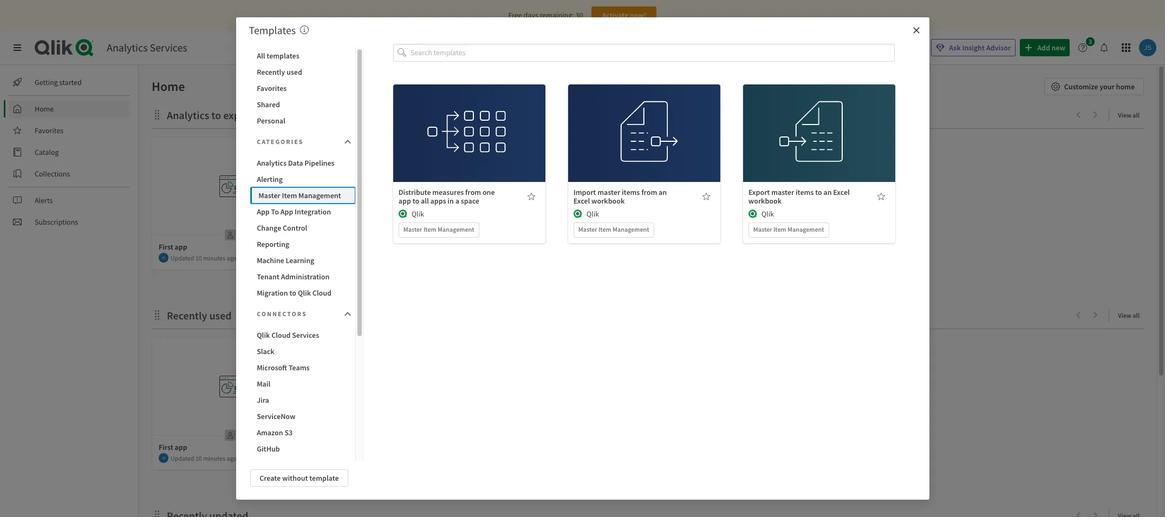 Task type: locate. For each thing, give the bounding box(es) containing it.
items for from
[[622, 187, 640, 197]]

1 vertical spatial app
[[175, 242, 187, 252]]

templates are pre-built automations that help you automate common business workflows. get started by selecting one of the pre-built templates or choose the blank canvas to build an automation from scratch. tooltip
[[300, 23, 309, 37]]

3 use from the left
[[798, 116, 810, 126]]

to inside home main content
[[212, 108, 221, 122]]

master right import
[[598, 187, 621, 197]]

without
[[282, 474, 308, 483]]

0 horizontal spatial use template button
[[436, 113, 503, 130]]

qlik image down export
[[749, 210, 757, 218]]

1 personal element from the top
[[222, 227, 239, 244]]

0 vertical spatial analytics
[[107, 41, 148, 54]]

view all for recently used
[[1119, 312, 1140, 320]]

1 use template button from the left
[[436, 113, 503, 130]]

0 horizontal spatial recently
[[167, 309, 207, 322]]

0 vertical spatial view
[[1119, 111, 1132, 119]]

1 horizontal spatial services
[[292, 331, 319, 340]]

1 use from the left
[[448, 116, 460, 126]]

1 horizontal spatial home
[[152, 78, 185, 95]]

1 master from the left
[[598, 187, 621, 197]]

qlik image
[[399, 210, 407, 218], [749, 210, 757, 218]]

first app up jacob simon image
[[159, 443, 187, 452]]

1 horizontal spatial use template button
[[611, 113, 678, 130]]

integration
[[295, 207, 331, 217]]

cloud down administration
[[313, 288, 332, 298]]

1 updated 10 minutes ago from the top
[[171, 254, 237, 262]]

2 use template button from the left
[[611, 113, 678, 130]]

items right export
[[796, 187, 814, 197]]

1 vertical spatial jacob simon element
[[159, 454, 169, 463]]

0 vertical spatial used
[[287, 67, 302, 77]]

2 qlik image from the left
[[749, 210, 757, 218]]

1 vertical spatial first
[[159, 443, 173, 452]]

amazon s3
[[257, 428, 293, 438]]

0 vertical spatial updated 10 minutes ago
[[171, 254, 237, 262]]

items right import
[[622, 187, 640, 197]]

10 right jacob simon icon in the left of the page
[[196, 254, 202, 262]]

10
[[196, 254, 202, 262], [196, 454, 202, 463]]

excel inside import master items from an excel workbook
[[574, 196, 590, 206]]

1 view from the top
[[1119, 111, 1132, 119]]

1 vertical spatial updated 10 minutes ago
[[171, 454, 237, 463]]

1 horizontal spatial qlik image
[[749, 210, 757, 218]]

1 ago from the top
[[227, 254, 237, 262]]

1 horizontal spatial app
[[281, 207, 293, 217]]

use template for one
[[448, 116, 491, 126]]

1 10 from the top
[[196, 254, 202, 262]]

favorites
[[257, 83, 287, 93], [35, 126, 64, 135]]

management down a
[[438, 225, 474, 233]]

use for to
[[798, 116, 810, 126]]

master item management down import master items from an excel workbook
[[579, 225, 649, 233]]

1 vertical spatial view all
[[1119, 312, 1140, 320]]

minutes for used
[[203, 454, 225, 463]]

services
[[150, 41, 187, 54], [292, 331, 319, 340]]

master down alerting
[[259, 191, 281, 201]]

home down analytics services element
[[152, 78, 185, 95]]

space
[[461, 196, 480, 206]]

1 details button from the left
[[436, 136, 503, 154]]

2 items from the left
[[796, 187, 814, 197]]

0 horizontal spatial use template
[[448, 116, 491, 126]]

1 vertical spatial minutes
[[203, 454, 225, 463]]

insight
[[963, 43, 985, 53]]

ago for to
[[227, 254, 237, 262]]

0 vertical spatial personal element
[[222, 227, 239, 244]]

Search text field
[[753, 39, 925, 57]]

0 vertical spatial services
[[150, 41, 187, 54]]

favorites inside "button"
[[257, 83, 287, 93]]

1 vertical spatial updated
[[171, 454, 194, 463]]

updated 10 minutes ago right jacob simon image
[[171, 454, 237, 463]]

templates are pre-built automations that help you automate common business workflows. get started by selecting one of the pre-built templates or choose the blank canvas to build an automation from scratch. image
[[300, 25, 309, 34]]

0 vertical spatial view all link
[[1119, 108, 1144, 121]]

qlik down export
[[762, 209, 774, 219]]

minutes
[[203, 254, 225, 262], [203, 454, 225, 463]]

to
[[212, 108, 221, 122], [816, 187, 822, 197], [413, 196, 420, 206], [290, 288, 296, 298]]

qlik image down distribute
[[399, 210, 407, 218]]

first up jacob simon icon in the left of the page
[[159, 242, 173, 252]]

1 horizontal spatial favorites
[[257, 83, 287, 93]]

0 horizontal spatial master
[[598, 187, 621, 197]]

distribute measures from one app to all apps in a space
[[399, 187, 495, 206]]

master
[[259, 191, 281, 201], [404, 225, 422, 233], [579, 225, 597, 233], [754, 225, 773, 233]]

item
[[282, 191, 297, 201], [424, 225, 437, 233], [599, 225, 612, 233], [774, 225, 787, 233]]

categories button
[[250, 131, 356, 153]]

tenant
[[257, 272, 280, 282]]

master item management inside master item management button
[[259, 191, 341, 201]]

1 items from the left
[[622, 187, 640, 197]]

first app
[[159, 242, 187, 252], [159, 443, 187, 452]]

0 vertical spatial app
[[399, 196, 411, 206]]

favorites up the catalog
[[35, 126, 64, 135]]

1 vertical spatial services
[[292, 331, 319, 340]]

minutes right jacob simon icon in the left of the page
[[203, 254, 225, 262]]

master down distribute
[[404, 225, 422, 233]]

3 details from the left
[[808, 140, 831, 150]]

master
[[598, 187, 621, 197], [772, 187, 795, 197]]

1 horizontal spatial add to favorites image
[[877, 192, 886, 201]]

add to favorites image
[[527, 192, 536, 201], [877, 192, 886, 201]]

management up integration
[[299, 191, 341, 201]]

explore
[[223, 108, 258, 122]]

2 jacob simon element from the top
[[159, 454, 169, 463]]

measures
[[433, 187, 464, 197]]

first
[[159, 242, 173, 252], [159, 443, 173, 452]]

1 vertical spatial home
[[35, 104, 54, 114]]

2 details from the left
[[633, 140, 656, 150]]

favorites link
[[9, 122, 130, 139]]

create
[[260, 474, 281, 483]]

change control
[[257, 223, 307, 233]]

home inside "home" link
[[35, 104, 54, 114]]

updated 10 minutes ago right jacob simon icon in the left of the page
[[171, 254, 237, 262]]

2 add to favorites image from the left
[[877, 192, 886, 201]]

move collection image for analytics
[[152, 109, 163, 120]]

master item management for export master items to an excel workbook
[[754, 225, 825, 233]]

personal element left change
[[222, 227, 239, 244]]

ago
[[227, 254, 237, 262], [227, 454, 237, 463]]

1 view all link from the top
[[1119, 108, 1144, 121]]

1 horizontal spatial master
[[772, 187, 795, 197]]

1 minutes from the top
[[203, 254, 225, 262]]

2 horizontal spatial details
[[808, 140, 831, 150]]

items inside import master items from an excel workbook
[[622, 187, 640, 197]]

2 use from the left
[[623, 116, 635, 126]]

2 personal element from the top
[[222, 427, 239, 444]]

0 vertical spatial jacob simon element
[[159, 253, 169, 263]]

used
[[287, 67, 302, 77], [209, 309, 232, 322]]

qlik for export
[[762, 209, 774, 219]]

0 vertical spatial first app
[[159, 242, 187, 252]]

items
[[622, 187, 640, 197], [796, 187, 814, 197]]

master down export
[[754, 225, 773, 233]]

1 horizontal spatial from
[[642, 187, 657, 197]]

jacob simon element
[[159, 253, 169, 263], [159, 454, 169, 463]]

0 horizontal spatial items
[[622, 187, 640, 197]]

1 vertical spatial ago
[[227, 454, 237, 463]]

management down import master items from an excel workbook
[[613, 225, 649, 233]]

qlik for import
[[587, 209, 599, 219]]

0 vertical spatial recently
[[257, 67, 285, 77]]

1 horizontal spatial use
[[623, 116, 635, 126]]

1 vertical spatial personal element
[[222, 427, 239, 444]]

move collection image
[[152, 109, 163, 120], [152, 310, 163, 321], [152, 510, 163, 518]]

0 horizontal spatial analytics
[[107, 41, 148, 54]]

first up jacob simon image
[[159, 443, 173, 452]]

home down getting
[[35, 104, 54, 114]]

to inside the distribute measures from one app to all apps in a space
[[413, 196, 420, 206]]

0 horizontal spatial qlik image
[[399, 210, 407, 218]]

1 vertical spatial analytics
[[167, 108, 209, 122]]

2 view from the top
[[1119, 312, 1132, 320]]

qlik right qlik icon
[[587, 209, 599, 219]]

2 horizontal spatial use template button
[[786, 113, 853, 130]]

cloud
[[313, 288, 332, 298], [272, 331, 291, 340]]

analytics inside home main content
[[167, 108, 209, 122]]

1 horizontal spatial details button
[[611, 136, 678, 154]]

1 vertical spatial view
[[1119, 312, 1132, 320]]

qlik image
[[574, 210, 582, 218]]

management for import master items from an excel workbook
[[613, 225, 649, 233]]

master item management down apps
[[404, 225, 474, 233]]

use template button
[[436, 113, 503, 130], [611, 113, 678, 130], [786, 113, 853, 130]]

0 horizontal spatial excel
[[574, 196, 590, 206]]

control
[[283, 223, 307, 233]]

0 vertical spatial view all
[[1119, 111, 1140, 119]]

0 horizontal spatial recently used
[[167, 309, 232, 322]]

2 workbook from the left
[[749, 196, 782, 206]]

1 from from the left
[[466, 187, 481, 197]]

all
[[257, 51, 265, 61]]

analytics services element
[[107, 41, 187, 54]]

0 horizontal spatial workbook
[[592, 196, 625, 206]]

analytics to explore
[[167, 108, 258, 122]]

2 from from the left
[[642, 187, 657, 197]]

1 workbook from the left
[[592, 196, 625, 206]]

1 vertical spatial favorites
[[35, 126, 64, 135]]

management
[[299, 191, 341, 201], [438, 225, 474, 233], [613, 225, 649, 233], [788, 225, 825, 233]]

0 horizontal spatial details button
[[436, 136, 503, 154]]

0 horizontal spatial home
[[35, 104, 54, 114]]

use template
[[448, 116, 491, 126], [623, 116, 666, 126], [798, 116, 841, 126]]

analytics inside button
[[257, 158, 287, 168]]

1 an from the left
[[659, 187, 667, 197]]

2 horizontal spatial use
[[798, 116, 810, 126]]

master item management up app to app integration button
[[259, 191, 341, 201]]

2 view all link from the top
[[1119, 308, 1144, 322]]

master inside import master items from an excel workbook
[[598, 187, 621, 197]]

github
[[257, 444, 280, 454]]

0 vertical spatial ago
[[227, 254, 237, 262]]

2 updated 10 minutes ago from the top
[[171, 454, 237, 463]]

1 vertical spatial first app
[[159, 443, 187, 452]]

master item management for distribute measures from one app to all apps in a space
[[404, 225, 474, 233]]

updated right jacob simon image
[[171, 454, 194, 463]]

items inside export master items to an excel workbook
[[796, 187, 814, 197]]

0 vertical spatial first
[[159, 242, 173, 252]]

0 vertical spatial cloud
[[313, 288, 332, 298]]

app inside the distribute measures from one app to all apps in a space
[[399, 196, 411, 206]]

1 first from the top
[[159, 242, 173, 252]]

3 use template from the left
[[798, 116, 841, 126]]

1 vertical spatial all
[[421, 196, 429, 206]]

use template button for one
[[436, 113, 503, 130]]

0 vertical spatial recently used
[[257, 67, 302, 77]]

catalog
[[35, 147, 59, 157]]

jacob simon element for recently used
[[159, 454, 169, 463]]

0 horizontal spatial favorites
[[35, 126, 64, 135]]

app left to
[[257, 207, 270, 217]]

export
[[749, 187, 770, 197]]

2 horizontal spatial analytics
[[257, 158, 287, 168]]

management inside button
[[299, 191, 341, 201]]

your
[[1100, 82, 1115, 92]]

details button
[[436, 136, 503, 154], [611, 136, 678, 154], [786, 136, 853, 154]]

1 updated from the top
[[171, 254, 194, 262]]

1 horizontal spatial use template
[[623, 116, 666, 126]]

qlik down distribute
[[412, 209, 424, 219]]

2 ago from the top
[[227, 454, 237, 463]]

categories
[[257, 138, 304, 146]]

1 add to favorites image from the left
[[527, 192, 536, 201]]

1 horizontal spatial analytics
[[167, 108, 209, 122]]

2 10 from the top
[[196, 454, 202, 463]]

use for one
[[448, 116, 460, 126]]

ago for used
[[227, 454, 237, 463]]

details for from
[[633, 140, 656, 150]]

items for to
[[796, 187, 814, 197]]

3 details button from the left
[[786, 136, 853, 154]]

1 vertical spatial move collection image
[[152, 310, 163, 321]]

master inside export master items to an excel workbook
[[772, 187, 795, 197]]

2 vertical spatial all
[[1133, 312, 1140, 320]]

template inside button
[[310, 474, 339, 483]]

add to favorites image
[[702, 192, 711, 201]]

2 vertical spatial analytics
[[257, 158, 287, 168]]

0 vertical spatial minutes
[[203, 254, 225, 262]]

an inside export master items to an excel workbook
[[824, 187, 832, 197]]

master item management down export master items to an excel workbook
[[754, 225, 825, 233]]

item inside button
[[282, 191, 297, 201]]

2 first from the top
[[159, 443, 173, 452]]

view all link
[[1119, 108, 1144, 121], [1119, 308, 1144, 322]]

view all for analytics to explore
[[1119, 111, 1140, 119]]

customize your home button
[[1045, 78, 1144, 95]]

0 horizontal spatial add to favorites image
[[527, 192, 536, 201]]

2 use template from the left
[[623, 116, 666, 126]]

0 vertical spatial move collection image
[[152, 109, 163, 120]]

customize your home
[[1065, 82, 1135, 92]]

microsoft
[[257, 363, 287, 373]]

2 details button from the left
[[611, 136, 678, 154]]

0 vertical spatial all
[[1133, 111, 1140, 119]]

1 use template from the left
[[448, 116, 491, 126]]

2 master from the left
[[772, 187, 795, 197]]

2 vertical spatial app
[[175, 443, 187, 452]]

1 horizontal spatial items
[[796, 187, 814, 197]]

1 vertical spatial recently
[[167, 309, 207, 322]]

connectors button
[[250, 303, 356, 325]]

2 updated from the top
[[171, 454, 194, 463]]

2 minutes from the top
[[203, 454, 225, 463]]

view for recently used
[[1119, 312, 1132, 320]]

1 horizontal spatial an
[[824, 187, 832, 197]]

an for to
[[824, 187, 832, 197]]

an
[[659, 187, 667, 197], [824, 187, 832, 197]]

view
[[1119, 111, 1132, 119], [1119, 312, 1132, 320]]

personal element
[[222, 227, 239, 244], [222, 427, 239, 444]]

0 vertical spatial favorites
[[257, 83, 287, 93]]

0 horizontal spatial used
[[209, 309, 232, 322]]

1 view all from the top
[[1119, 111, 1140, 119]]

template
[[462, 116, 491, 126], [637, 116, 666, 126], [812, 116, 841, 126], [310, 474, 339, 483]]

ask insight advisor
[[950, 43, 1011, 53]]

updated right jacob simon icon in the left of the page
[[171, 254, 194, 262]]

all
[[1133, 111, 1140, 119], [421, 196, 429, 206], [1133, 312, 1140, 320]]

item down apps
[[424, 225, 437, 233]]

1 horizontal spatial used
[[287, 67, 302, 77]]

jira
[[257, 396, 269, 405]]

recently used inside home main content
[[167, 309, 232, 322]]

2 an from the left
[[824, 187, 832, 197]]

alerting
[[257, 174, 283, 184]]

personal element left the amazon
[[222, 427, 239, 444]]

1 vertical spatial cloud
[[272, 331, 291, 340]]

templates
[[249, 23, 296, 37]]

1 vertical spatial recently used
[[167, 309, 232, 322]]

jacob simon image
[[159, 454, 169, 463]]

1 first app from the top
[[159, 242, 187, 252]]

0 horizontal spatial details
[[458, 140, 481, 150]]

2 first app from the top
[[159, 443, 187, 452]]

from inside the distribute measures from one app to all apps in a space
[[466, 187, 481, 197]]

management for distribute measures from one app to all apps in a space
[[438, 225, 474, 233]]

excel inside export master items to an excel workbook
[[834, 187, 850, 197]]

1 vertical spatial 10
[[196, 454, 202, 463]]

2 vertical spatial move collection image
[[152, 510, 163, 518]]

cloud down connectors
[[272, 331, 291, 340]]

workbook inside export master items to an excel workbook
[[749, 196, 782, 206]]

analytics
[[107, 41, 148, 54], [167, 108, 209, 122], [257, 158, 287, 168]]

1 horizontal spatial recently
[[257, 67, 285, 77]]

analytics for analytics services
[[107, 41, 148, 54]]

minutes right jacob simon image
[[203, 454, 225, 463]]

item down import master items from an excel workbook
[[599, 225, 612, 233]]

an inside import master items from an excel workbook
[[659, 187, 667, 197]]

2 horizontal spatial use template
[[798, 116, 841, 126]]

1 vertical spatial used
[[209, 309, 232, 322]]

0 vertical spatial home
[[152, 78, 185, 95]]

management down export master items to an excel workbook
[[788, 225, 825, 233]]

catalog link
[[9, 144, 130, 161]]

3 use template button from the left
[[786, 113, 853, 130]]

1 horizontal spatial workbook
[[749, 196, 782, 206]]

1 horizontal spatial recently used
[[257, 67, 302, 77]]

2 view all from the top
[[1119, 312, 1140, 320]]

item for distribute measures from one app to all apps in a space
[[424, 225, 437, 233]]

home link
[[9, 100, 130, 118]]

jacob simon image
[[159, 253, 169, 263]]

0 horizontal spatial app
[[257, 207, 270, 217]]

s3
[[285, 428, 293, 438]]

0 vertical spatial updated
[[171, 254, 194, 262]]

close sidebar menu image
[[13, 43, 22, 52]]

minutes for to
[[203, 254, 225, 262]]

1 vertical spatial view all link
[[1119, 308, 1144, 322]]

master down qlik icon
[[579, 225, 597, 233]]

favorites up shared
[[257, 83, 287, 93]]

microsoft teams
[[257, 363, 310, 373]]

qlik image for export master items to an excel workbook
[[749, 210, 757, 218]]

10 for analytics
[[196, 254, 202, 262]]

updated
[[171, 254, 194, 262], [171, 454, 194, 463]]

now!
[[630, 10, 647, 20]]

10 right jacob simon image
[[196, 454, 202, 463]]

1 details from the left
[[458, 140, 481, 150]]

1 horizontal spatial excel
[[834, 187, 850, 197]]

1 jacob simon element from the top
[[159, 253, 169, 263]]

0 vertical spatial 10
[[196, 254, 202, 262]]

1 qlik image from the left
[[399, 210, 407, 218]]

app right to
[[281, 207, 293, 217]]

0 horizontal spatial an
[[659, 187, 667, 197]]

workbook inside import master items from an excel workbook
[[592, 196, 625, 206]]

to inside button
[[290, 288, 296, 298]]

master right export
[[772, 187, 795, 197]]

item down export master items to an excel workbook
[[774, 225, 787, 233]]

1 horizontal spatial details
[[633, 140, 656, 150]]

from
[[466, 187, 481, 197], [642, 187, 657, 197]]

getting
[[35, 77, 58, 87]]

0 horizontal spatial use
[[448, 116, 460, 126]]

item up app to app integration
[[282, 191, 297, 201]]

master inside button
[[259, 191, 281, 201]]

add to favorites image for distribute measures from one app to all apps in a space
[[527, 192, 536, 201]]

details for to
[[808, 140, 831, 150]]

0 horizontal spatial services
[[150, 41, 187, 54]]

0 horizontal spatial cloud
[[272, 331, 291, 340]]

first app up jacob simon icon in the left of the page
[[159, 242, 187, 252]]

0 horizontal spatial from
[[466, 187, 481, 197]]

collections
[[35, 169, 70, 179]]

services inside button
[[292, 331, 319, 340]]

master for export master items to an excel workbook
[[754, 225, 773, 233]]

qlik image for distribute measures from one app to all apps in a space
[[399, 210, 407, 218]]

details
[[458, 140, 481, 150], [633, 140, 656, 150], [808, 140, 831, 150]]

master item management
[[259, 191, 341, 201], [404, 225, 474, 233], [579, 225, 649, 233], [754, 225, 825, 233]]

from inside import master items from an excel workbook
[[642, 187, 657, 197]]

2 horizontal spatial details button
[[786, 136, 853, 154]]



Task type: vqa. For each thing, say whether or not it's contained in the screenshot.
the app within the the Home main content
no



Task type: describe. For each thing, give the bounding box(es) containing it.
microsoft teams button
[[250, 360, 356, 376]]

used inside home main content
[[209, 309, 232, 322]]

administration
[[281, 272, 330, 282]]

all for analytics to explore
[[1133, 111, 1140, 119]]

all inside the distribute measures from one app to all apps in a space
[[421, 196, 429, 206]]

activate
[[602, 10, 629, 20]]

master for import
[[598, 187, 621, 197]]

personal element for to
[[222, 227, 239, 244]]

alerts link
[[9, 192, 130, 209]]

first for analytics to explore
[[159, 242, 173, 252]]

teams
[[289, 363, 310, 373]]

recently used link
[[167, 309, 236, 322]]

github button
[[250, 441, 356, 457]]

alerts
[[35, 196, 53, 205]]

jacob simon element for analytics to explore
[[159, 253, 169, 263]]

home
[[1117, 82, 1135, 92]]

template for one
[[462, 116, 491, 126]]

remaining:
[[540, 10, 574, 20]]

qlik up slack
[[257, 331, 270, 340]]

ask
[[950, 43, 961, 53]]

master for import master items from an excel workbook
[[579, 225, 597, 233]]

days
[[524, 10, 539, 20]]

2 app from the left
[[281, 207, 293, 217]]

advisor
[[987, 43, 1011, 53]]

create without template button
[[250, 470, 348, 487]]

navigation pane element
[[0, 69, 138, 235]]

import
[[574, 187, 596, 197]]

1 horizontal spatial cloud
[[313, 288, 332, 298]]

app to app integration
[[257, 207, 331, 217]]

add to favorites image for export master items to an excel workbook
[[877, 192, 886, 201]]

shared
[[257, 100, 280, 109]]

migration
[[257, 288, 288, 298]]

template for from
[[637, 116, 666, 126]]

use template for to
[[798, 116, 841, 126]]

machine learning button
[[250, 253, 356, 269]]

slack
[[257, 347, 275, 357]]

qlik down administration
[[298, 288, 311, 298]]

change control button
[[250, 220, 356, 236]]

to inside export master items to an excel workbook
[[816, 187, 822, 197]]

slack button
[[250, 344, 356, 360]]

machine learning
[[257, 256, 314, 266]]

mail button
[[250, 376, 356, 392]]

workbook for export
[[749, 196, 782, 206]]

amazon
[[257, 428, 283, 438]]

details button for to
[[786, 136, 853, 154]]

first app for recently used
[[159, 443, 187, 452]]

amazon s3 button
[[250, 425, 356, 441]]

qlik for distribute
[[412, 209, 424, 219]]

all for recently used
[[1133, 312, 1140, 320]]

all templates
[[257, 51, 300, 61]]

first app for analytics to explore
[[159, 242, 187, 252]]

master for export
[[772, 187, 795, 197]]

updated for analytics to explore
[[171, 254, 194, 262]]

servicenow
[[257, 412, 296, 422]]

app to app integration button
[[250, 204, 356, 220]]

import master items from an excel workbook
[[574, 187, 667, 206]]

to
[[271, 207, 279, 217]]

view all link for recently used
[[1119, 308, 1144, 322]]

recently used inside button
[[257, 67, 302, 77]]

analytics services
[[107, 41, 187, 54]]

templates
[[267, 51, 300, 61]]

close image
[[912, 26, 921, 35]]

home main content
[[134, 65, 1166, 518]]

searchbar element
[[736, 39, 925, 57]]

excel for import master items from an excel workbook
[[574, 196, 590, 206]]

qlik cloud services
[[257, 331, 319, 340]]

free days remaining: 30
[[509, 10, 583, 20]]

reporting
[[257, 240, 289, 249]]

started
[[59, 77, 82, 87]]

use template button for from
[[611, 113, 678, 130]]

one
[[483, 187, 495, 197]]

use template button for to
[[786, 113, 853, 130]]

change
[[257, 223, 281, 233]]

personal button
[[250, 113, 356, 129]]

details for one
[[458, 140, 481, 150]]

activate now! link
[[592, 7, 657, 24]]

app for analytics to explore
[[175, 242, 187, 252]]

view all link for analytics to explore
[[1119, 108, 1144, 121]]

shared button
[[250, 96, 356, 113]]

subscriptions
[[35, 217, 78, 227]]

getting started link
[[9, 74, 130, 91]]

item for export master items to an excel workbook
[[774, 225, 787, 233]]

qlik cloud services button
[[250, 327, 356, 344]]

master for distribute measures from one app to all apps in a space
[[404, 225, 422, 233]]

analytics for analytics data pipelines
[[257, 158, 287, 168]]

updated 10 minutes ago for analytics
[[171, 254, 237, 262]]

tenant administration
[[257, 272, 330, 282]]

1 app from the left
[[257, 207, 270, 217]]

analytics for analytics to explore
[[167, 108, 209, 122]]

move collection image for recently
[[152, 310, 163, 321]]

learning
[[286, 256, 314, 266]]

updated 10 minutes ago for recently
[[171, 454, 237, 463]]

getting started
[[35, 77, 82, 87]]

30
[[576, 10, 583, 20]]

connectors
[[257, 310, 307, 318]]

view for analytics to explore
[[1119, 111, 1132, 119]]

analytics data pipelines
[[257, 158, 335, 168]]

Search templates text field
[[411, 44, 895, 62]]

excel for export master items to an excel workbook
[[834, 187, 850, 197]]

use template for from
[[623, 116, 666, 126]]

machine
[[257, 256, 284, 266]]

workbook for import
[[592, 196, 625, 206]]

servicenow button
[[250, 409, 356, 425]]

details button for from
[[611, 136, 678, 154]]

first for recently used
[[159, 443, 173, 452]]

tenant administration button
[[250, 269, 356, 285]]

recently inside button
[[257, 67, 285, 77]]

jira button
[[250, 392, 356, 409]]

updated for recently used
[[171, 454, 194, 463]]

personal element for used
[[222, 427, 239, 444]]

migration to qlik cloud
[[257, 288, 332, 298]]

in
[[448, 196, 454, 206]]

favorites button
[[250, 80, 356, 96]]

analytics data pipelines button
[[250, 155, 356, 171]]

reporting button
[[250, 236, 356, 253]]

create without template
[[260, 474, 339, 483]]

favorites inside the navigation pane element
[[35, 126, 64, 135]]

all templates button
[[250, 48, 356, 64]]

an for from
[[659, 187, 667, 197]]

alerting button
[[250, 171, 356, 187]]

subscriptions link
[[9, 214, 130, 231]]

recently inside home main content
[[167, 309, 207, 322]]

master item management for import master items from an excel workbook
[[579, 225, 649, 233]]

home inside home main content
[[152, 78, 185, 95]]

template for to
[[812, 116, 841, 126]]

used inside button
[[287, 67, 302, 77]]

activate now!
[[602, 10, 647, 20]]

app for recently used
[[175, 443, 187, 452]]

distribute
[[399, 187, 431, 197]]

management for export master items to an excel workbook
[[788, 225, 825, 233]]

apps
[[431, 196, 446, 206]]

collections link
[[9, 165, 130, 183]]

details button for one
[[436, 136, 503, 154]]

pipelines
[[305, 158, 335, 168]]

customize
[[1065, 82, 1099, 92]]

10 for recently
[[196, 454, 202, 463]]

personal
[[257, 116, 285, 126]]

item for import master items from an excel workbook
[[599, 225, 612, 233]]

mail
[[257, 379, 271, 389]]

use for from
[[623, 116, 635, 126]]



